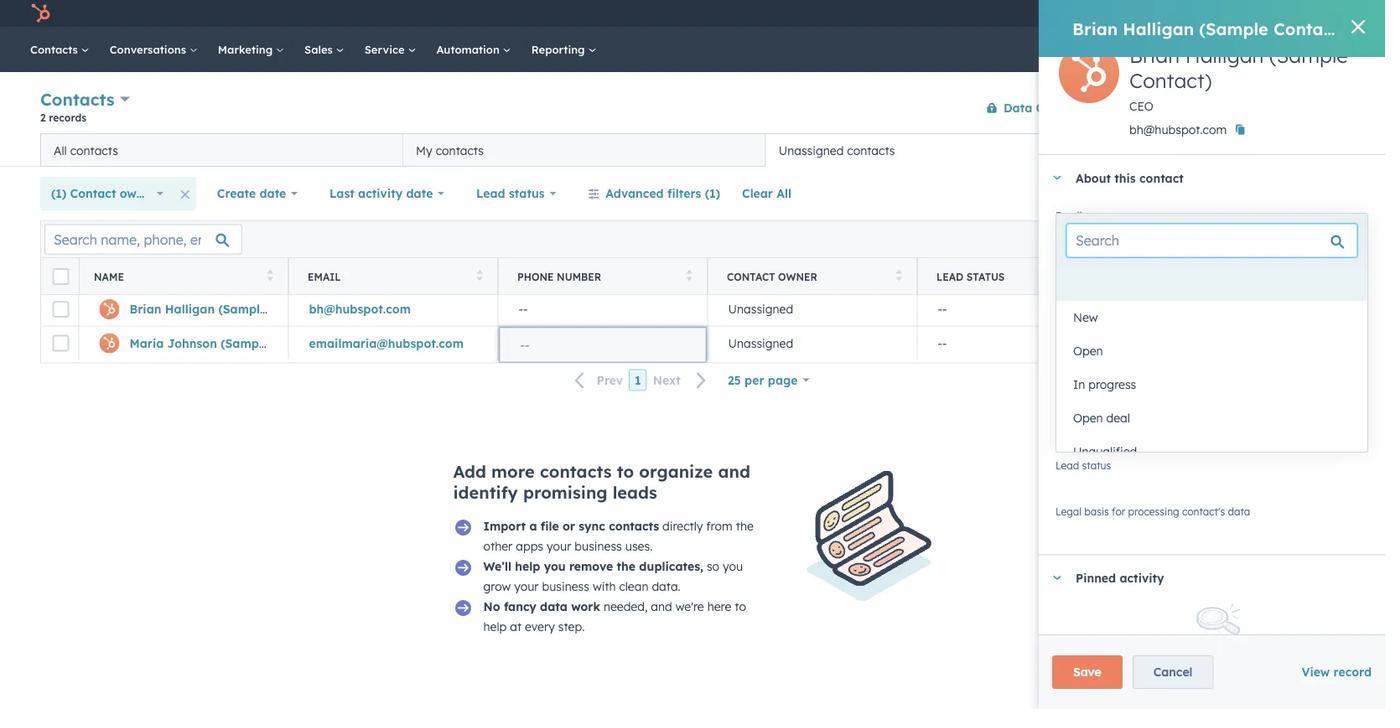 Task type: locate. For each thing, give the bounding box(es) containing it.
0 horizontal spatial press to sort. image
[[687, 270, 693, 281]]

0 horizontal spatial press to sort. image
[[267, 270, 273, 281]]

email for email bh@hubspot.com
[[1056, 209, 1082, 222]]

1 vertical spatial email
[[308, 271, 341, 283]]

name
[[94, 271, 124, 283]]

1 date from the left
[[260, 186, 286, 201]]

0 horizontal spatial lead status
[[476, 186, 545, 201]]

owner
[[120, 186, 156, 201], [778, 271, 818, 283], [1096, 308, 1125, 321]]

3 press to sort. element from the left
[[687, 270, 693, 284]]

Search search field
[[1067, 224, 1358, 258]]

unassigned button for bh@hubspot.com
[[708, 293, 918, 326]]

Phone number text field
[[1056, 265, 1369, 299]]

add for add more contacts to organize and identify promising leads
[[453, 461, 486, 482]]

last
[[330, 186, 355, 201], [1056, 354, 1076, 367]]

pagination navigation
[[565, 369, 717, 392]]

0 horizontal spatial save
[[1074, 665, 1102, 680]]

0 horizontal spatial (1)
[[51, 186, 67, 201]]

0 horizontal spatial activity
[[358, 186, 403, 201]]

to
[[617, 461, 634, 482], [735, 599, 746, 614]]

view
[[1192, 143, 1219, 157], [1310, 187, 1331, 200]]

date inside create date popup button
[[260, 186, 286, 201]]

business up work
[[542, 579, 590, 594]]

add left more
[[453, 461, 486, 482]]

0 vertical spatial brian
[[1073, 18, 1118, 39]]

open button
[[1057, 335, 1368, 368]]

oct 18, 2023
[[1148, 302, 1216, 317]]

data
[[1004, 100, 1033, 115]]

from
[[706, 519, 733, 533]]

lifecycle
[[1056, 401, 1097, 413]]

2 open from the top
[[1074, 411, 1104, 426]]

0 horizontal spatial all
[[54, 143, 67, 158]]

press to sort. element for email
[[477, 270, 483, 284]]

search button
[[1342, 35, 1371, 64]]

0 horizontal spatial owner
[[120, 186, 156, 201]]

work
[[571, 599, 601, 614]]

pinned activity button
[[1039, 555, 1369, 601]]

funky
[[1056, 327, 1089, 342]]

create inside popup button
[[217, 186, 256, 201]]

1 vertical spatial create
[[1147, 271, 1186, 283]]

0 horizontal spatial you
[[544, 559, 566, 574]]

1 horizontal spatial and
[[718, 461, 751, 482]]

1 vertical spatial halligan
[[1186, 43, 1264, 68]]

notifications image
[[1256, 8, 1271, 23]]

press to sort. element left phone number
[[477, 270, 483, 284]]

all left views
[[1283, 143, 1298, 157]]

view for save
[[1310, 187, 1331, 200]]

contact down clear
[[727, 271, 775, 283]]

halligan up johnson on the top of page
[[165, 302, 215, 317]]

2 (1) from the left
[[705, 186, 720, 201]]

to left organize
[[617, 461, 634, 482]]

halligan down settings icon
[[1186, 43, 1264, 68]]

to inside add more contacts to organize and identify promising leads
[[617, 461, 634, 482]]

1 vertical spatial contact
[[727, 271, 775, 283]]

email down caret icon at the right of page
[[1056, 209, 1082, 222]]

bh@hubspot.com up add view (3/5)
[[1130, 122, 1227, 137]]

contact up funky
[[1056, 308, 1094, 321]]

1 horizontal spatial you
[[723, 559, 743, 574]]

caret image
[[1053, 176, 1063, 180]]

date down 'my'
[[406, 186, 433, 201]]

add more contacts to organize and identify promising leads
[[453, 461, 751, 503]]

2 vertical spatial bh@hubspot.com
[[309, 302, 411, 317]]

brian halligan (sample contact) link
[[130, 302, 321, 317]]

0 vertical spatial your
[[547, 539, 572, 554]]

1 vertical spatial activity
[[1120, 571, 1165, 585]]

help
[[515, 559, 540, 574], [484, 619, 507, 634]]

2 unassigned button from the top
[[708, 326, 918, 360]]

next
[[653, 373, 681, 388]]

date
[[260, 186, 286, 201], [406, 186, 433, 201]]

press to sort. image down email bh@hubspot.com
[[1106, 270, 1112, 281]]

1 horizontal spatial create
[[1147, 271, 1186, 283]]

conversations link
[[100, 27, 208, 72]]

0 horizontal spatial and
[[651, 599, 673, 614]]

contacts for unassigned contacts
[[847, 143, 895, 158]]

0 horizontal spatial help
[[484, 619, 507, 634]]

brian down marketplaces icon
[[1130, 43, 1180, 68]]

1 press to sort. image from the left
[[267, 270, 273, 281]]

0 horizontal spatial brian halligan (sample contact)
[[130, 302, 321, 317]]

about this contact
[[1076, 170, 1184, 185]]

caret image
[[1053, 576, 1063, 580]]

0 vertical spatial email
[[1056, 209, 1082, 222]]

2 date from the left
[[406, 186, 433, 201]]

contact)
[[1274, 18, 1346, 39], [1130, 68, 1212, 93], [270, 302, 321, 317], [273, 336, 323, 351]]

(1) down all contacts
[[51, 186, 67, 201]]

2 horizontal spatial all
[[1283, 143, 1298, 157]]

view inside popup button
[[1192, 143, 1219, 157]]

press to sort. element for phone number
[[687, 270, 693, 284]]

1 open from the top
[[1074, 344, 1104, 359]]

2 vertical spatial contact
[[1056, 308, 1094, 321]]

lead down lifecycle
[[1056, 419, 1084, 434]]

business inside so you grow your business with clean data.
[[542, 579, 590, 594]]

all views link
[[1272, 133, 1345, 167]]

halligan left help image
[[1123, 18, 1195, 39]]

promising
[[523, 482, 608, 503]]

halligan
[[1123, 18, 1195, 39], [1186, 43, 1264, 68], [165, 302, 215, 317]]

open
[[1074, 344, 1104, 359], [1074, 411, 1104, 426]]

0 vertical spatial create
[[217, 186, 256, 201]]

funky town button
[[1056, 318, 1369, 346]]

last inside popup button
[[330, 186, 355, 201]]

0 vertical spatial open
[[1074, 344, 1104, 359]]

add inside add more contacts to organize and identify promising leads
[[453, 461, 486, 482]]

marketplaces button
[[1155, 0, 1190, 27]]

contact inside "popup button"
[[70, 186, 116, 201]]

1 horizontal spatial contact owner
[[1056, 308, 1125, 321]]

search image
[[1350, 44, 1362, 55]]

contact owner down clear all button
[[727, 271, 818, 283]]

3 press to sort. image from the left
[[896, 270, 903, 281]]

brian left 'calling icon'
[[1073, 18, 1118, 39]]

-- for emailmaria@hubspot.com
[[938, 336, 947, 351]]

email up bh@hubspot.com link
[[308, 271, 341, 283]]

legal basis for processing contact's data
[[1056, 505, 1251, 518]]

contact) up maria johnson (sample contact)
[[270, 302, 321, 317]]

marketplaces image
[[1165, 8, 1180, 23]]

organize
[[639, 461, 713, 482]]

-- button down the new at the top of page
[[918, 326, 1127, 360]]

the
[[736, 519, 754, 533], [617, 559, 636, 574]]

brian up maria
[[130, 302, 161, 317]]

1 press to sort. image from the left
[[687, 270, 693, 281]]

calling icon image
[[1130, 7, 1145, 22]]

1 horizontal spatial (1)
[[705, 186, 720, 201]]

1 vertical spatial your
[[514, 579, 539, 594]]

1 vertical spatial business
[[542, 579, 590, 594]]

press to sort. image left phone number
[[477, 270, 483, 281]]

1 vertical spatial contacts
[[40, 89, 115, 110]]

1 vertical spatial open
[[1074, 411, 1104, 426]]

my contacts button
[[403, 133, 766, 167]]

town
[[1092, 327, 1120, 342]]

0 vertical spatial brian halligan (sample contact)
[[1073, 18, 1346, 39]]

1 vertical spatial status
[[1082, 459, 1112, 472]]

menu item
[[1118, 0, 1121, 27]]

-- button down status
[[918, 293, 1127, 326]]

1 horizontal spatial activity
[[1120, 571, 1165, 585]]

0 horizontal spatial the
[[617, 559, 636, 574]]

lead status up basis
[[1056, 459, 1112, 472]]

1 vertical spatial lead status
[[1056, 459, 1112, 472]]

0 vertical spatial the
[[736, 519, 754, 533]]

(mdt)
[[1218, 271, 1248, 283]]

press to sort. image left lead status
[[896, 270, 903, 281]]

2 horizontal spatial owner
[[1096, 308, 1125, 321]]

press to sort. image up brian halligan (sample contact) link
[[267, 270, 273, 281]]

0 vertical spatial unassigned
[[779, 143, 844, 158]]

view left (3/5)
[[1192, 143, 1219, 157]]

press to sort. element up brian halligan (sample contact) link
[[267, 270, 273, 284]]

data right contact's
[[1228, 505, 1251, 518]]

contact) up ceo
[[1130, 68, 1212, 93]]

-- button up -- text field
[[498, 293, 708, 326]]

1 unassigned button from the top
[[708, 293, 918, 326]]

edit button
[[1059, 43, 1120, 109]]

1 vertical spatial save
[[1074, 665, 1102, 680]]

clear all button
[[731, 177, 803, 211]]

0 vertical spatial contact owner
[[727, 271, 818, 283]]

contact down all contacts
[[70, 186, 116, 201]]

1 horizontal spatial last
[[1056, 354, 1076, 367]]

the right from
[[736, 519, 754, 533]]

sync
[[579, 519, 606, 533]]

press to sort. image for lead status
[[1106, 270, 1112, 281]]

(sample
[[1200, 18, 1269, 39], [1270, 43, 1348, 68], [218, 302, 267, 317], [221, 336, 269, 351]]

processing
[[1129, 505, 1180, 518]]

(sample inside brian halligan (sample contact) ceo
[[1270, 43, 1348, 68]]

date down all contacts button at the left of the page
[[260, 186, 286, 201]]

press to sort. element
[[267, 270, 273, 284], [477, 270, 483, 284], [687, 270, 693, 284], [896, 270, 903, 284], [1106, 270, 1112, 284]]

activity inside popup button
[[358, 186, 403, 201]]

help down apps
[[515, 559, 540, 574]]

lead status down the my contacts
[[476, 186, 545, 201]]

2 horizontal spatial contact
[[1056, 308, 1094, 321]]

activity for pinned
[[1120, 571, 1165, 585]]

you left remove
[[544, 559, 566, 574]]

0 vertical spatial activity
[[358, 186, 403, 201]]

0 vertical spatial data
[[1228, 505, 1251, 518]]

funky
[[1310, 6, 1339, 20]]

0 vertical spatial status
[[509, 186, 545, 201]]

date
[[1189, 271, 1215, 283]]

1 horizontal spatial add
[[1165, 143, 1188, 157]]

lead inside lead popup button
[[1056, 419, 1084, 434]]

0 horizontal spatial brian
[[130, 302, 161, 317]]

in progress button
[[1057, 368, 1368, 402]]

new button
[[1057, 301, 1368, 335]]

filters
[[668, 186, 702, 201]]

1 vertical spatial the
[[617, 559, 636, 574]]

1 vertical spatial to
[[735, 599, 746, 614]]

Search HubSpot search field
[[1150, 35, 1355, 64]]

all contacts
[[54, 143, 118, 158]]

bh@hubspot.com up number
[[1056, 221, 1153, 236]]

page
[[768, 373, 798, 388]]

new
[[1074, 310, 1098, 325]]

0 horizontal spatial date
[[260, 186, 286, 201]]

0 horizontal spatial contact owner
[[727, 271, 818, 283]]

press to sort. image
[[687, 270, 693, 281], [1106, 270, 1112, 281]]

and inside add more contacts to organize and identify promising leads
[[718, 461, 751, 482]]

contacts for all contacts
[[70, 143, 118, 158]]

1 horizontal spatial press to sort. image
[[1106, 270, 1112, 281]]

(1) right filters
[[705, 186, 720, 201]]

0 horizontal spatial phone
[[518, 271, 554, 283]]

5 press to sort. element from the left
[[1106, 270, 1112, 284]]

so
[[707, 559, 720, 574]]

1 vertical spatial brian
[[1130, 43, 1180, 68]]

add view (3/5) button
[[1136, 133, 1272, 167]]

view record
[[1302, 665, 1372, 680]]

stage
[[1100, 401, 1127, 413]]

0 horizontal spatial your
[[514, 579, 539, 594]]

brian
[[1073, 18, 1118, 39], [1130, 43, 1180, 68], [130, 302, 161, 317]]

0 horizontal spatial email
[[308, 271, 341, 283]]

advanced filters (1)
[[606, 186, 720, 201]]

0 vertical spatial to
[[617, 461, 634, 482]]

no fancy data work
[[484, 599, 601, 614]]

1 you from the left
[[544, 559, 566, 574]]

list box
[[1057, 268, 1368, 469]]

create down all contacts button at the left of the page
[[217, 186, 256, 201]]

0 vertical spatial view
[[1192, 143, 1219, 157]]

identify
[[453, 482, 518, 503]]

and down the data.
[[651, 599, 673, 614]]

clear all
[[742, 186, 792, 201]]

press to sort. image
[[267, 270, 273, 281], [477, 270, 483, 281], [896, 270, 903, 281]]

all right clear
[[777, 186, 792, 201]]

contact owner up funky town
[[1056, 308, 1125, 321]]

1 vertical spatial unassigned
[[728, 302, 794, 317]]

view inside button
[[1310, 187, 1331, 200]]

bh@hubspot.com up emailmaria@hubspot.com
[[309, 302, 411, 317]]

next button
[[647, 370, 717, 392]]

25
[[728, 373, 741, 388]]

press to sort. element left lead status
[[896, 270, 903, 284]]

your up fancy in the bottom of the page
[[514, 579, 539, 594]]

0 vertical spatial save
[[1284, 187, 1307, 200]]

1 vertical spatial add
[[453, 461, 486, 482]]

remove
[[570, 559, 613, 574]]

0 vertical spatial lead status
[[476, 186, 545, 201]]

lead down the my contacts
[[476, 186, 506, 201]]

contacts up 'records'
[[40, 89, 115, 110]]

phone left number
[[1056, 268, 1086, 281]]

contact
[[70, 186, 116, 201], [727, 271, 775, 283], [1056, 308, 1094, 321]]

1 horizontal spatial phone
[[1056, 268, 1086, 281]]

(1) inside "button"
[[705, 186, 720, 201]]

phone left 'number'
[[518, 271, 554, 283]]

press to sort. image for email
[[477, 270, 483, 281]]

create
[[217, 186, 256, 201], [1147, 271, 1186, 283]]

1 horizontal spatial to
[[735, 599, 746, 614]]

date inside last activity date popup button
[[406, 186, 433, 201]]

add up contact in the right top of the page
[[1165, 143, 1188, 157]]

open down funky town
[[1074, 344, 1104, 359]]

you right the so
[[723, 559, 743, 574]]

1 vertical spatial data
[[540, 599, 568, 614]]

close image
[[1352, 20, 1366, 34]]

contact owner
[[727, 271, 818, 283], [1056, 308, 1125, 321]]

0 horizontal spatial add
[[453, 461, 486, 482]]

status up basis
[[1082, 459, 1112, 472]]

2 you from the left
[[723, 559, 743, 574]]

0 vertical spatial add
[[1165, 143, 1188, 157]]

0 horizontal spatial status
[[509, 186, 545, 201]]

0 horizontal spatial view
[[1192, 143, 1219, 157]]

2 horizontal spatial brian
[[1130, 43, 1180, 68]]

status down the my contacts button
[[509, 186, 545, 201]]

this
[[1115, 170, 1136, 185]]

press to sort. image down filters
[[687, 270, 693, 281]]

add inside popup button
[[1165, 143, 1188, 157]]

email inside email bh@hubspot.com
[[1056, 209, 1082, 222]]

last for last contacted
[[1056, 354, 1076, 367]]

1 horizontal spatial owner
[[778, 271, 818, 283]]

help down no
[[484, 619, 507, 634]]

upgrade
[[1059, 8, 1106, 22]]

create up the oct
[[1147, 271, 1186, 283]]

the inside directly from the other apps your business uses.
[[736, 519, 754, 533]]

save inside button
[[1284, 187, 1307, 200]]

menu
[[1029, 0, 1366, 27]]

number
[[1088, 268, 1125, 281]]

activity inside dropdown button
[[1120, 571, 1165, 585]]

data up every at the left of page
[[540, 599, 568, 614]]

press to sort. element down filters
[[687, 270, 693, 284]]

1 vertical spatial and
[[651, 599, 673, 614]]

brian inside brian halligan (sample contact) ceo
[[1130, 43, 1180, 68]]

1 horizontal spatial email
[[1056, 209, 1082, 222]]

your down 'file'
[[547, 539, 572, 554]]

contacts button
[[40, 87, 130, 112]]

we'll
[[484, 559, 512, 574]]

the up clean
[[617, 559, 636, 574]]

lead inside lead status popup button
[[476, 186, 506, 201]]

and up from
[[718, 461, 751, 482]]

phone
[[1056, 268, 1086, 281], [518, 271, 554, 283]]

4 press to sort. element from the left
[[896, 270, 903, 284]]

1 horizontal spatial help
[[515, 559, 540, 574]]

service
[[365, 42, 408, 56]]

2 horizontal spatial press to sort. image
[[896, 270, 903, 281]]

1 horizontal spatial date
[[406, 186, 433, 201]]

save for save
[[1074, 665, 1102, 680]]

2 vertical spatial unassigned
[[728, 336, 794, 351]]

0 horizontal spatial create
[[217, 186, 256, 201]]

lifecycle stage
[[1056, 401, 1127, 413]]

view for add
[[1192, 143, 1219, 157]]

legal
[[1056, 505, 1082, 518]]

open left deal
[[1074, 411, 1104, 426]]

1 horizontal spatial the
[[736, 519, 754, 533]]

all down 2 records
[[54, 143, 67, 158]]

view down views
[[1310, 187, 1331, 200]]

(1) inside "popup button"
[[51, 186, 67, 201]]

2 press to sort. element from the left
[[477, 270, 483, 284]]

save inside button
[[1074, 665, 1102, 680]]

phone for phone number
[[1056, 268, 1086, 281]]

upgrade image
[[1041, 8, 1056, 23]]

2 press to sort. image from the left
[[477, 270, 483, 281]]

contacts down hubspot 'link'
[[30, 42, 81, 56]]

1 (1) from the left
[[51, 186, 67, 201]]

0 vertical spatial owner
[[120, 186, 156, 201]]

-- text field
[[520, 336, 686, 354]]

unassigned button for emailmaria@hubspot.com
[[708, 326, 918, 360]]

unassigned contacts button
[[766, 133, 1129, 167]]

press to sort. element down email bh@hubspot.com
[[1106, 270, 1112, 284]]

contacts banner
[[40, 86, 1345, 133]]

progress
[[1089, 377, 1137, 392]]

add for add view (3/5)
[[1165, 143, 1188, 157]]

1 horizontal spatial brian halligan (sample contact)
[[1073, 18, 1346, 39]]

1
[[635, 373, 641, 388]]

contacts for my contacts
[[436, 143, 484, 158]]

2 press to sort. image from the left
[[1106, 270, 1112, 281]]

business up we'll help you remove the duplicates,
[[575, 539, 622, 554]]

1 vertical spatial help
[[484, 619, 507, 634]]

grow
[[484, 579, 511, 594]]

to right here at the right bottom of the page
[[735, 599, 746, 614]]

0 vertical spatial contact
[[70, 186, 116, 201]]

calling icon button
[[1123, 2, 1152, 25]]

1 vertical spatial view
[[1310, 187, 1331, 200]]

0 vertical spatial help
[[515, 559, 540, 574]]



Task type: vqa. For each thing, say whether or not it's contained in the screenshot.
SEARCH icon
yes



Task type: describe. For each thing, give the bounding box(es) containing it.
step.
[[558, 619, 585, 634]]

more
[[492, 461, 535, 482]]

records
[[49, 111, 86, 124]]

apps
[[516, 539, 544, 554]]

emailmaria@hubspot.com link
[[309, 336, 464, 351]]

unassigned inside button
[[779, 143, 844, 158]]

create date button
[[206, 177, 309, 211]]

here
[[708, 599, 732, 614]]

unqualified
[[1074, 445, 1138, 459]]

create for create date (mdt)
[[1147, 271, 1186, 283]]

edit
[[1270, 233, 1288, 246]]

2 records
[[40, 111, 86, 124]]

cancel
[[1154, 665, 1193, 680]]

a
[[530, 519, 537, 533]]

leads
[[613, 482, 657, 503]]

press to sort. element for contact owner
[[896, 270, 903, 284]]

oct
[[1148, 302, 1168, 317]]

basis
[[1085, 505, 1109, 518]]

you inside so you grow your business with clean data.
[[723, 559, 743, 574]]

to inside 'needed, and we're here to help at every step.'
[[735, 599, 746, 614]]

lead up legal
[[1056, 459, 1080, 472]]

unassigned for emailmaria@hubspot.com
[[728, 336, 794, 351]]

1 button
[[629, 369, 647, 391]]

all contacts button
[[40, 133, 403, 167]]

status inside popup button
[[509, 186, 545, 201]]

0 vertical spatial contacts
[[30, 42, 81, 56]]

contact's
[[1183, 505, 1226, 518]]

cancel button
[[1133, 656, 1214, 689]]

phone number
[[518, 271, 602, 283]]

create date
[[217, 186, 286, 201]]

data quality
[[1004, 100, 1080, 115]]

owner inside "popup button"
[[120, 186, 156, 201]]

lead status button
[[466, 177, 567, 211]]

bh@hubspot.com link
[[309, 302, 411, 317]]

ceo
[[1130, 99, 1154, 114]]

fancy
[[504, 599, 537, 614]]

data.
[[652, 579, 681, 594]]

menu containing funky
[[1029, 0, 1366, 27]]

-- for bh@hubspot.com
[[938, 302, 947, 317]]

no
[[484, 599, 500, 614]]

maria
[[130, 336, 164, 351]]

business inside directly from the other apps your business uses.
[[575, 539, 622, 554]]

contacts link
[[20, 27, 100, 72]]

-- button for bh@hubspot.com
[[918, 293, 1127, 326]]

press to sort. image for contact owner
[[896, 270, 903, 281]]

every
[[525, 619, 555, 634]]

1 horizontal spatial brian
[[1073, 18, 1118, 39]]

help inside 'needed, and we're here to help at every step.'
[[484, 619, 507, 634]]

Last contacted text field
[[1056, 364, 1369, 391]]

1 horizontal spatial contact
[[727, 271, 775, 283]]

data quality button
[[975, 91, 1080, 125]]

email for email
[[308, 271, 341, 283]]

1 vertical spatial bh@hubspot.com
[[1056, 221, 1153, 236]]

help button
[[1193, 0, 1222, 27]]

halligan inside brian halligan (sample contact) ceo
[[1186, 43, 1264, 68]]

with
[[593, 579, 616, 594]]

-- button for emailmaria@hubspot.com
[[918, 326, 1127, 360]]

and inside 'needed, and we're here to help at every step.'
[[651, 599, 673, 614]]

1 horizontal spatial lead status
[[1056, 459, 1112, 472]]

reporting link
[[521, 27, 607, 72]]

open deal
[[1074, 411, 1131, 426]]

clean
[[619, 579, 649, 594]]

contact) right notifications 'image' at top
[[1274, 18, 1346, 39]]

all for all contacts
[[54, 143, 67, 158]]

descending sort. press to sort ascending. element
[[1323, 270, 1329, 284]]

Search name, phone, email addresses, or company search field
[[44, 224, 242, 255]]

1 press to sort. element from the left
[[267, 270, 273, 284]]

lead left status
[[937, 271, 964, 283]]

phone number
[[1056, 268, 1125, 281]]

last activity date
[[330, 186, 433, 201]]

in
[[1074, 377, 1086, 392]]

descending sort. press to sort ascending. image
[[1323, 270, 1329, 281]]

number
[[557, 271, 602, 283]]

maria johnson (sample contact)
[[130, 336, 323, 351]]

my
[[416, 143, 433, 158]]

actions button
[[1090, 94, 1164, 121]]

marketing link
[[208, 27, 294, 72]]

at
[[510, 619, 522, 634]]

2 vertical spatial owner
[[1096, 308, 1125, 321]]

service link
[[355, 27, 426, 72]]

lead button
[[1056, 410, 1369, 438]]

open for open deal
[[1074, 411, 1104, 426]]

1 vertical spatial owner
[[778, 271, 818, 283]]

press to sort. image for phone number
[[687, 270, 693, 281]]

all for all views
[[1283, 143, 1298, 157]]

1 vertical spatial brian halligan (sample contact)
[[130, 302, 321, 317]]

18,
[[1171, 302, 1186, 317]]

unassigned for bh@hubspot.com
[[728, 302, 794, 317]]

0 vertical spatial bh@hubspot.com
[[1130, 122, 1227, 137]]

phone for phone number
[[518, 271, 554, 283]]

we'll help you remove the duplicates,
[[484, 559, 704, 574]]

view record link
[[1302, 665, 1372, 680]]

settings link
[[1225, 5, 1246, 22]]

contact) down bh@hubspot.com link
[[273, 336, 323, 351]]

bh@hubspot.com inside button
[[309, 302, 411, 317]]

create date (mdt)
[[1147, 271, 1248, 283]]

help image
[[1200, 8, 1215, 23]]

your inside so you grow your business with clean data.
[[514, 579, 539, 594]]

2 vertical spatial halligan
[[165, 302, 215, 317]]

needed,
[[604, 599, 648, 614]]

create for create date
[[217, 186, 256, 201]]

automation link
[[426, 27, 521, 72]]

directly
[[663, 519, 703, 533]]

import a file or sync contacts
[[484, 519, 659, 533]]

press to sort. element for lead status
[[1106, 270, 1112, 284]]

settings image
[[1228, 7, 1243, 22]]

edit columns button
[[1259, 229, 1341, 250]]

1 horizontal spatial status
[[1082, 459, 1112, 472]]

for
[[1112, 505, 1126, 518]]

hubspot image
[[30, 3, 50, 23]]

contacted
[[1079, 354, 1127, 367]]

open for open
[[1074, 344, 1104, 359]]

1 vertical spatial contact owner
[[1056, 308, 1125, 321]]

reporting
[[532, 42, 588, 56]]

conversations
[[110, 42, 189, 56]]

deal
[[1107, 411, 1131, 426]]

contacts inside popup button
[[40, 89, 115, 110]]

uses.
[[625, 539, 653, 554]]

list box containing new
[[1057, 268, 1368, 469]]

we're
[[676, 599, 704, 614]]

emailmaria@hubspot.com
[[309, 336, 464, 351]]

activity for last
[[358, 186, 403, 201]]

1 horizontal spatial data
[[1228, 505, 1251, 518]]

contact) inside brian halligan (sample contact) ceo
[[1130, 68, 1212, 93]]

(1) contact owner
[[51, 186, 156, 201]]

actions
[[1105, 101, 1140, 114]]

1 horizontal spatial all
[[777, 186, 792, 201]]

edit columns
[[1270, 233, 1330, 246]]

save button
[[1053, 656, 1123, 689]]

add view (3/5)
[[1165, 143, 1251, 157]]

contacts inside add more contacts to organize and identify promising leads
[[540, 461, 612, 482]]

pinned
[[1076, 571, 1117, 585]]

lead status inside lead status popup button
[[476, 186, 545, 201]]

hubspot link
[[20, 3, 63, 23]]

funky town image
[[1292, 6, 1307, 21]]

0 vertical spatial halligan
[[1123, 18, 1195, 39]]

last for last activity date
[[330, 186, 355, 201]]

0 horizontal spatial data
[[540, 599, 568, 614]]

funky button
[[1282, 0, 1364, 27]]

save for save view
[[1284, 187, 1307, 200]]

your inside directly from the other apps your business uses.
[[547, 539, 572, 554]]



